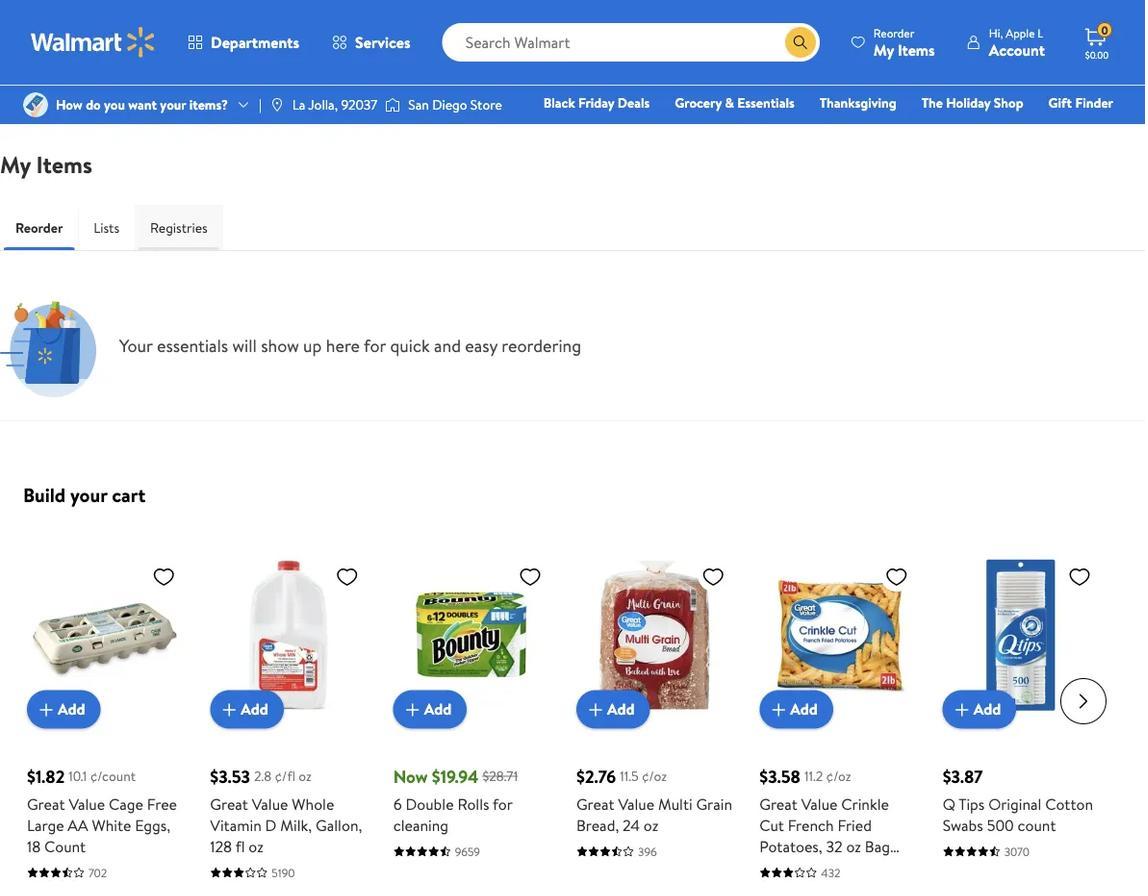 Task type: describe. For each thing, give the bounding box(es) containing it.
walmart image
[[31, 27, 156, 58]]

tips
[[959, 794, 985, 815]]

walmart+
[[1056, 120, 1114, 139]]

cart
[[112, 482, 146, 509]]

easy
[[465, 334, 498, 358]]

432
[[821, 865, 841, 881]]

add button for now
[[393, 691, 467, 729]]

500
[[987, 815, 1014, 836]]

lists link
[[78, 205, 135, 251]]

great inside $3.53 2.8 ¢/fl oz great value whole vitamin d milk, gallon, 128 fl oz
[[210, 794, 248, 815]]

fashion link
[[814, 119, 876, 140]]

128
[[210, 836, 232, 857]]

diego
[[432, 95, 467, 114]]

gallon,
[[316, 815, 362, 836]]

eggs,
[[135, 815, 171, 836]]

$1.82 10.1 ¢/count great value cage free large aa white eggs, 18 count
[[27, 765, 177, 857]]

gift finder link
[[1040, 92, 1123, 113]]

how do you want your items?
[[56, 95, 228, 114]]

now
[[393, 765, 428, 789]]

add to cart image
[[35, 698, 58, 721]]

original
[[989, 794, 1042, 815]]

add to favorites list, great value cage free large aa white eggs, 18 count image
[[152, 565, 176, 589]]

702
[[89, 865, 107, 881]]

my items
[[0, 148, 92, 181]]

Search search field
[[442, 23, 820, 62]]

$19.94
[[432, 765, 479, 789]]

92037
[[341, 95, 378, 114]]

great value whole vitamin d milk, gallon, 128 fl oz image
[[210, 557, 366, 714]]

registry link
[[884, 119, 950, 140]]

1 add from the left
[[58, 699, 85, 720]]

grocery & essentials link
[[666, 92, 804, 113]]

0
[[1102, 22, 1109, 38]]

quick
[[390, 334, 430, 358]]

$3.58 11.2 ¢/oz great value crinkle cut french fried potatoes, 32 oz bag (frozen)
[[760, 765, 891, 878]]

add for now
[[424, 699, 452, 720]]

¢/fl
[[275, 767, 296, 786]]

items?
[[189, 95, 228, 114]]

my inside reorder my items
[[874, 39, 894, 60]]

the
[[922, 93, 943, 112]]

reorder my items
[[874, 25, 935, 60]]

free
[[147, 794, 177, 815]]

reorder for reorder my items
[[874, 25, 915, 41]]

l
[[1038, 25, 1044, 41]]

 image for san
[[385, 95, 401, 115]]

deals
[[618, 93, 650, 112]]

build
[[23, 482, 66, 509]]

thanksgiving
[[820, 93, 897, 112]]

4 add from the left
[[607, 699, 635, 720]]

essentials
[[157, 334, 228, 358]]

gift
[[1049, 93, 1073, 112]]

$3.87
[[943, 765, 983, 789]]

add for $3.58
[[791, 699, 818, 720]]

want
[[128, 95, 157, 114]]

toy
[[685, 120, 704, 139]]

1 add button from the left
[[27, 691, 101, 729]]

black friday deals link
[[535, 92, 659, 113]]

thanksgiving link
[[811, 92, 906, 113]]

registries
[[150, 219, 208, 237]]

&
[[725, 93, 734, 112]]

cleaning
[[393, 815, 449, 836]]

add to favorites list, great value whole vitamin d milk, gallon, 128 fl oz image
[[336, 565, 359, 589]]

add button for $3.58
[[760, 691, 834, 729]]

store
[[471, 95, 502, 114]]

up
[[303, 334, 322, 358]]

|
[[259, 95, 262, 114]]

the holiday shop link
[[913, 92, 1033, 113]]

add to favorites list, great value crinkle cut french fried potatoes, 32 oz bag (frozen) image
[[885, 565, 908, 589]]

fried
[[838, 815, 872, 836]]

san diego store
[[408, 95, 502, 114]]

oz right ¢/fl
[[299, 767, 312, 786]]

product group containing $3.87
[[943, 519, 1099, 881]]

fl
[[236, 836, 245, 857]]

$0.00
[[1086, 48, 1109, 61]]

product group containing $3.53
[[210, 519, 366, 881]]

lists
[[94, 219, 119, 237]]

cotton
[[1046, 794, 1094, 815]]

grocery
[[675, 93, 722, 112]]

18
[[27, 836, 41, 857]]

6 double rolls for cleaning image
[[393, 557, 550, 714]]

gift finder electronics
[[594, 93, 1114, 139]]

d
[[265, 815, 277, 836]]

great value multi grain bread, 24 oz image
[[577, 557, 733, 714]]

great for $3.58
[[760, 794, 798, 815]]

toy shop
[[685, 120, 737, 139]]

electronics link
[[586, 119, 668, 140]]

registry
[[892, 120, 941, 139]]

la
[[293, 95, 306, 114]]

add for $3.87
[[974, 699, 1001, 720]]

here
[[326, 334, 360, 358]]

next slide for product carousel list image
[[1061, 679, 1107, 725]]

toy shop link
[[676, 119, 746, 140]]

add to cart image for $3.58
[[768, 698, 791, 721]]

sign out image
[[0, 301, 96, 398]]

4 add button from the left
[[577, 691, 650, 729]]

black friday deals
[[544, 93, 650, 112]]

3 add to cart image from the left
[[584, 698, 607, 721]]

you
[[104, 95, 125, 114]]

$3.53 2.8 ¢/fl oz great value whole vitamin d milk, gallon, 128 fl oz
[[210, 765, 362, 857]]



Task type: locate. For each thing, give the bounding box(es) containing it.
add to cart image up $2.76
[[584, 698, 607, 721]]

bread,
[[577, 815, 619, 836]]

walmart+ link
[[1048, 119, 1123, 140]]

build your cart
[[23, 482, 146, 509]]

3 value from the left
[[618, 794, 655, 815]]

great down $1.82
[[27, 794, 65, 815]]

 image left how
[[23, 92, 48, 117]]

add to cart image up $3.87
[[951, 698, 974, 721]]

¢/oz for $3.58
[[827, 767, 852, 786]]

396
[[638, 844, 657, 860]]

great value cage free large aa white eggs, 18 count image
[[27, 557, 183, 714]]

your essentials will show up here for quick and easy reordering
[[119, 334, 582, 358]]

services button
[[316, 19, 427, 65]]

oz
[[299, 767, 312, 786], [644, 815, 659, 836], [249, 836, 264, 857], [847, 836, 862, 857]]

¢/count
[[90, 767, 136, 786]]

2 add to cart image from the left
[[401, 698, 424, 721]]

$2.76
[[577, 765, 616, 789]]

whole
[[292, 794, 334, 815]]

items
[[898, 39, 935, 60], [36, 148, 92, 181]]

value for $2.76
[[618, 794, 655, 815]]

add up 2.8
[[241, 699, 269, 720]]

great
[[27, 794, 65, 815], [210, 794, 248, 815], [577, 794, 615, 815], [760, 794, 798, 815]]

1 add to cart image from the left
[[218, 698, 241, 721]]

¢/oz right 11.5
[[642, 767, 667, 786]]

0 vertical spatial your
[[160, 95, 186, 114]]

$3.58
[[760, 765, 801, 789]]

value inside $1.82 10.1 ¢/count great value cage free large aa white eggs, 18 count
[[69, 794, 105, 815]]

services
[[355, 32, 411, 53]]

oz right 32
[[847, 836, 862, 857]]

0 vertical spatial items
[[898, 39, 935, 60]]

0 horizontal spatial ¢/oz
[[642, 767, 667, 786]]

reorder up thanksgiving
[[874, 25, 915, 41]]

add to cart image for now $19.94
[[401, 698, 424, 721]]

value down 2.8
[[252, 794, 288, 815]]

1 ¢/oz from the left
[[642, 767, 667, 786]]

4 great from the left
[[760, 794, 798, 815]]

the holiday shop
[[922, 93, 1024, 112]]

will
[[232, 334, 257, 358]]

0 horizontal spatial shop
[[707, 120, 737, 139]]

add to favorites list, q tips original cotton swabs 500 count image
[[1069, 565, 1092, 589]]

grain
[[697, 794, 733, 815]]

shop inside toy shop link
[[707, 120, 737, 139]]

my up reorder link on the left of page
[[0, 148, 31, 181]]

5190
[[272, 865, 295, 881]]

account
[[989, 39, 1046, 60]]

oz right fl
[[249, 836, 264, 857]]

1 horizontal spatial my
[[874, 39, 894, 60]]

jolla,
[[308, 95, 338, 114]]

1 vertical spatial your
[[70, 482, 107, 509]]

reorder link
[[0, 205, 78, 251]]

9659
[[455, 844, 480, 860]]

great inside $1.82 10.1 ¢/count great value cage free large aa white eggs, 18 count
[[27, 794, 65, 815]]

5 add from the left
[[791, 699, 818, 720]]

oz right 24
[[644, 815, 659, 836]]

black
[[544, 93, 575, 112]]

Walmart Site-Wide search field
[[442, 23, 820, 62]]

one debit
[[966, 120, 1031, 139]]

2 add from the left
[[241, 699, 269, 720]]

0 horizontal spatial  image
[[23, 92, 48, 117]]

0 horizontal spatial your
[[70, 482, 107, 509]]

great for $1.82
[[27, 794, 65, 815]]

great inside "$3.58 11.2 ¢/oz great value crinkle cut french fried potatoes, 32 oz bag (frozen)"
[[760, 794, 798, 815]]

$28.71
[[483, 767, 518, 786]]

departments button
[[171, 19, 316, 65]]

finder
[[1076, 93, 1114, 112]]

add for $3.53
[[241, 699, 269, 720]]

reorder inside reorder my items
[[874, 25, 915, 41]]

reorder
[[874, 25, 915, 41], [15, 219, 63, 237]]

value inside $2.76 11.5 ¢/oz great value multi grain bread, 24 oz
[[618, 794, 655, 815]]

your right want
[[160, 95, 186, 114]]

 image
[[23, 92, 48, 117], [385, 95, 401, 115], [269, 97, 285, 113]]

value inside $3.53 2.8 ¢/fl oz great value whole vitamin d milk, gallon, 128 fl oz
[[252, 794, 288, 815]]

1 vertical spatial for
[[493, 794, 513, 815]]

 image right |
[[269, 97, 285, 113]]

apple
[[1006, 25, 1035, 41]]

multi
[[658, 794, 693, 815]]

for down $28.71 in the bottom of the page
[[493, 794, 513, 815]]

value down 11.5
[[618, 794, 655, 815]]

6 add from the left
[[974, 699, 1001, 720]]

¢/oz inside "$3.58 11.2 ¢/oz great value crinkle cut french fried potatoes, 32 oz bag (frozen)"
[[827, 767, 852, 786]]

10.1
[[69, 767, 87, 786]]

1 horizontal spatial shop
[[994, 93, 1024, 112]]

my up thanksgiving
[[874, 39, 894, 60]]

do
[[86, 95, 101, 114]]

2 value from the left
[[252, 794, 288, 815]]

add button up $3.87
[[943, 691, 1017, 729]]

items inside reorder my items
[[898, 39, 935, 60]]

add up 11.5
[[607, 699, 635, 720]]

for right the here
[[364, 334, 386, 358]]

¢/oz inside $2.76 11.5 ¢/oz great value multi grain bread, 24 oz
[[642, 767, 667, 786]]

2 ¢/oz from the left
[[827, 767, 852, 786]]

great down "$3.53" on the bottom left of page
[[210, 794, 248, 815]]

for for rolls
[[493, 794, 513, 815]]

2 great from the left
[[210, 794, 248, 815]]

1 horizontal spatial reorder
[[874, 25, 915, 41]]

add to cart image up "$3.53" on the bottom left of page
[[218, 698, 241, 721]]

my
[[874, 39, 894, 60], [0, 148, 31, 181]]

value down 10.1
[[69, 794, 105, 815]]

add up 10.1
[[58, 699, 85, 720]]

5 product group from the left
[[760, 519, 916, 881]]

add to cart image for $3.53
[[218, 698, 241, 721]]

 image for la
[[269, 97, 285, 113]]

1 vertical spatial shop
[[707, 120, 737, 139]]

2 product group from the left
[[210, 519, 366, 881]]

crinkle
[[842, 794, 889, 815]]

0 vertical spatial my
[[874, 39, 894, 60]]

search icon image
[[793, 35, 809, 50]]

24
[[623, 815, 640, 836]]

potatoes,
[[760, 836, 823, 857]]

bag
[[865, 836, 891, 857]]

¢/oz right the 11.2
[[827, 767, 852, 786]]

double
[[406, 794, 454, 815]]

your left 'cart'
[[70, 482, 107, 509]]

value for $1.82
[[69, 794, 105, 815]]

11.2
[[805, 767, 823, 786]]

shop
[[994, 93, 1024, 112], [707, 120, 737, 139]]

3 add button from the left
[[393, 691, 467, 729]]

add up $19.94
[[424, 699, 452, 720]]

2 add button from the left
[[210, 691, 284, 729]]

$3.53
[[210, 765, 250, 789]]

oz inside $2.76 11.5 ¢/oz great value multi grain bread, 24 oz
[[644, 815, 659, 836]]

6 add button from the left
[[943, 691, 1017, 729]]

great inside $2.76 11.5 ¢/oz great value multi grain bread, 24 oz
[[577, 794, 615, 815]]

$2.76 11.5 ¢/oz great value multi grain bread, 24 oz
[[577, 765, 733, 836]]

add up the 11.2
[[791, 699, 818, 720]]

1 great from the left
[[27, 794, 65, 815]]

san
[[408, 95, 429, 114]]

value inside "$3.58 11.2 ¢/oz great value crinkle cut french fried potatoes, 32 oz bag (frozen)"
[[802, 794, 838, 815]]

product group containing $2.76
[[577, 519, 733, 881]]

hi, apple l account
[[989, 25, 1046, 60]]

q tips original cotton swabs 500 count image
[[943, 557, 1099, 714]]

5 add button from the left
[[760, 691, 834, 729]]

add button for $3.53
[[210, 691, 284, 729]]

1 product group from the left
[[27, 519, 183, 881]]

for
[[364, 334, 386, 358], [493, 794, 513, 815]]

how
[[56, 95, 83, 114]]

add button up $3.58
[[760, 691, 834, 729]]

home link
[[753, 119, 806, 140]]

white
[[92, 815, 131, 836]]

great down $3.58
[[760, 794, 798, 815]]

value for $3.58
[[802, 794, 838, 815]]

add to cart image up now
[[401, 698, 424, 721]]

product group containing $3.58
[[760, 519, 916, 881]]

4 value from the left
[[802, 794, 838, 815]]

 image left san
[[385, 95, 401, 115]]

for inside now $19.94 $28.71 6 double rolls for cleaning
[[493, 794, 513, 815]]

0 horizontal spatial for
[[364, 334, 386, 358]]

great value crinkle cut french fried potatoes, 32 oz bag (frozen) image
[[760, 557, 916, 714]]

oz inside "$3.58 11.2 ¢/oz great value crinkle cut french fried potatoes, 32 oz bag (frozen)"
[[847, 836, 862, 857]]

 image for how
[[23, 92, 48, 117]]

add button up 11.5
[[577, 691, 650, 729]]

2 horizontal spatial  image
[[385, 95, 401, 115]]

reorder for reorder
[[15, 219, 63, 237]]

6 product group from the left
[[943, 519, 1099, 881]]

32
[[827, 836, 843, 857]]

0 vertical spatial shop
[[994, 93, 1024, 112]]

now $19.94 $28.71 6 double rolls for cleaning
[[393, 765, 518, 836]]

one debit link
[[958, 119, 1040, 140]]

add to favorites list, 6 double rolls for cleaning image
[[519, 565, 542, 589]]

add button up 2.8
[[210, 691, 284, 729]]

departments
[[211, 32, 299, 53]]

aa
[[68, 815, 88, 836]]

1 horizontal spatial your
[[160, 95, 186, 114]]

add button up now
[[393, 691, 467, 729]]

0 vertical spatial for
[[364, 334, 386, 358]]

product group containing now $19.94
[[393, 519, 550, 881]]

4 product group from the left
[[577, 519, 733, 881]]

1 vertical spatial items
[[36, 148, 92, 181]]

home
[[762, 120, 797, 139]]

0 horizontal spatial my
[[0, 148, 31, 181]]

3 add from the left
[[424, 699, 452, 720]]

electronics
[[594, 120, 660, 139]]

add button for $3.87
[[943, 691, 1017, 729]]

0 vertical spatial reorder
[[874, 25, 915, 41]]

product group containing $1.82
[[27, 519, 183, 881]]

hi,
[[989, 25, 1003, 41]]

11.5
[[620, 767, 639, 786]]

great for $2.76
[[577, 794, 615, 815]]

items up the
[[898, 39, 935, 60]]

add to cart image up $3.58
[[768, 698, 791, 721]]

add button up 10.1
[[27, 691, 101, 729]]

cage
[[109, 794, 143, 815]]

add up $3.87
[[974, 699, 1001, 720]]

shop right toy
[[707, 120, 737, 139]]

¢/oz for $2.76
[[642, 767, 667, 786]]

1 vertical spatial reorder
[[15, 219, 63, 237]]

shop up debit
[[994, 93, 1024, 112]]

items down how
[[36, 148, 92, 181]]

count
[[44, 836, 86, 857]]

1 vertical spatial my
[[0, 148, 31, 181]]

for for here
[[364, 334, 386, 358]]

0 horizontal spatial reorder
[[15, 219, 63, 237]]

1 horizontal spatial ¢/oz
[[827, 767, 852, 786]]

0 horizontal spatial items
[[36, 148, 92, 181]]

great down $2.76
[[577, 794, 615, 815]]

swabs
[[943, 815, 984, 836]]

debit
[[998, 120, 1031, 139]]

fashion
[[822, 120, 867, 139]]

1 horizontal spatial items
[[898, 39, 935, 60]]

one
[[966, 120, 995, 139]]

shop inside the holiday shop link
[[994, 93, 1024, 112]]

holiday
[[947, 93, 991, 112]]

4 add to cart image from the left
[[768, 698, 791, 721]]

add to cart image
[[218, 698, 241, 721], [401, 698, 424, 721], [584, 698, 607, 721], [768, 698, 791, 721], [951, 698, 974, 721]]

vitamin
[[210, 815, 262, 836]]

add to favorites list, great value multi grain bread, 24 oz image
[[702, 565, 725, 589]]

reorder down my items
[[15, 219, 63, 237]]

1 horizontal spatial  image
[[269, 97, 285, 113]]

count
[[1018, 815, 1057, 836]]

and
[[434, 334, 461, 358]]

3 product group from the left
[[393, 519, 550, 881]]

1 horizontal spatial for
[[493, 794, 513, 815]]

show
[[261, 334, 299, 358]]

5 add to cart image from the left
[[951, 698, 974, 721]]

6
[[393, 794, 402, 815]]

value down the 11.2
[[802, 794, 838, 815]]

product group
[[27, 519, 183, 881], [210, 519, 366, 881], [393, 519, 550, 881], [577, 519, 733, 881], [760, 519, 916, 881], [943, 519, 1099, 881]]

1 value from the left
[[69, 794, 105, 815]]

3 great from the left
[[577, 794, 615, 815]]



Task type: vqa. For each thing, say whether or not it's contained in the screenshot.


